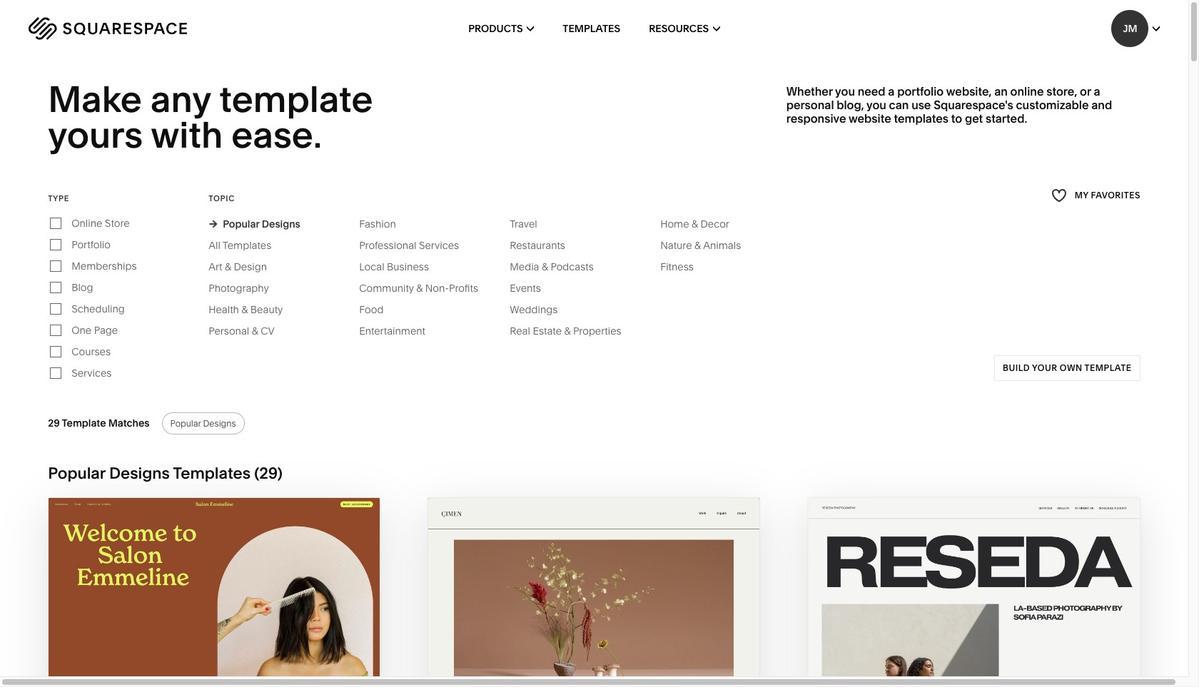 Task type: locate. For each thing, give the bounding box(es) containing it.
store
[[105, 217, 130, 230]]

entertainment
[[359, 325, 425, 337]]

jm
[[1123, 22, 1137, 35]]

29
[[48, 417, 60, 430]]

beauty
[[250, 303, 283, 316]]

0 vertical spatial designs
[[262, 218, 300, 230]]

personal
[[786, 98, 834, 112]]

0 vertical spatial popular
[[223, 218, 259, 230]]

& for non-
[[416, 282, 423, 295]]

restaurants
[[510, 239, 565, 252]]

popular designs link
[[209, 218, 300, 230], [162, 412, 244, 435]]

0 horizontal spatial a
[[888, 84, 895, 98]]

customizable
[[1016, 98, 1089, 112]]

2 a from the left
[[1094, 84, 1100, 98]]

popular up popular designs templates (29)
[[170, 418, 201, 429]]

& right home
[[692, 218, 698, 230]]

& right media
[[542, 260, 548, 273]]

template
[[219, 77, 373, 121], [1085, 362, 1132, 373]]

& for animals
[[694, 239, 701, 252]]

all
[[209, 239, 220, 252]]

started.
[[986, 112, 1027, 126]]

a right 'need'
[[888, 84, 895, 98]]

& left non-
[[416, 282, 423, 295]]

my favorites link
[[1051, 186, 1140, 205]]

art
[[209, 260, 222, 273]]

blog,
[[837, 98, 864, 112]]

& left cv
[[252, 325, 258, 337]]

popular designs link up popular designs templates (29)
[[162, 412, 244, 435]]

health
[[209, 303, 239, 316]]

properties
[[573, 325, 621, 337]]

1 vertical spatial designs
[[203, 418, 236, 429]]

media
[[510, 260, 539, 273]]

scheduling
[[72, 302, 125, 315]]

community & non-profits link
[[359, 282, 493, 295]]

1 vertical spatial template
[[1085, 362, 1132, 373]]

squarespace logo link
[[29, 17, 255, 40]]

29 template matches
[[48, 417, 150, 430]]

1 horizontal spatial popular
[[170, 418, 201, 429]]

art & design
[[209, 260, 267, 273]]

& for decor
[[692, 218, 698, 230]]

& right art
[[225, 260, 231, 273]]

build your own template
[[1003, 362, 1132, 373]]

0 horizontal spatial services
[[72, 367, 112, 380]]

a
[[888, 84, 895, 98], [1094, 84, 1100, 98]]

2 vertical spatial popular
[[48, 464, 105, 483]]

blog
[[72, 281, 93, 294]]

profits
[[449, 282, 478, 295]]

estate
[[533, 325, 562, 337]]

type
[[48, 193, 69, 203]]

one
[[72, 324, 92, 337]]

1 horizontal spatial services
[[419, 239, 459, 252]]

business
[[387, 260, 429, 273]]

products
[[468, 22, 523, 35]]

yours
[[48, 113, 143, 157]]

my
[[1075, 190, 1089, 201]]

popular designs link up all templates link
[[209, 218, 300, 230]]

1 vertical spatial popular designs
[[170, 418, 236, 429]]

popular up all templates
[[223, 218, 259, 230]]

you left 'need'
[[835, 84, 855, 98]]

2 horizontal spatial designs
[[262, 218, 300, 230]]

design
[[234, 260, 267, 273]]

nature & animals link
[[660, 239, 755, 252]]

0 vertical spatial services
[[419, 239, 459, 252]]

popular designs inside 'link'
[[170, 418, 236, 429]]

health & beauty
[[209, 303, 283, 316]]

food
[[359, 303, 384, 316]]

0 horizontal spatial template
[[219, 77, 373, 121]]

get
[[965, 112, 983, 126]]

services down courses
[[72, 367, 112, 380]]

website,
[[946, 84, 992, 98]]

services up business
[[419, 239, 459, 252]]

1 horizontal spatial template
[[1085, 362, 1132, 373]]

products button
[[468, 0, 534, 57]]

& for beauty
[[241, 303, 248, 316]]

decor
[[700, 218, 729, 230]]

1 a from the left
[[888, 84, 895, 98]]

& right health
[[241, 303, 248, 316]]

0 vertical spatial template
[[219, 77, 373, 121]]

media & podcasts
[[510, 260, 594, 273]]

memberships
[[72, 260, 137, 272]]

ease.
[[231, 113, 322, 157]]

make
[[48, 77, 142, 121]]

0 vertical spatial popular designs
[[223, 218, 300, 230]]

popular down template
[[48, 464, 105, 483]]

1 vertical spatial popular
[[170, 418, 201, 429]]

& right nature at the right top of page
[[694, 239, 701, 252]]

templates
[[563, 22, 620, 35], [223, 239, 271, 252], [173, 464, 251, 483]]

nature & animals
[[660, 239, 741, 252]]

real estate & properties
[[510, 325, 621, 337]]

1 horizontal spatial a
[[1094, 84, 1100, 98]]

popular designs up popular designs templates (29)
[[170, 418, 236, 429]]

resources button
[[649, 0, 720, 57]]

animals
[[703, 239, 741, 252]]

to
[[951, 112, 962, 126]]

designs
[[262, 218, 300, 230], [203, 418, 236, 429], [109, 464, 170, 483]]

2 vertical spatial templates
[[173, 464, 251, 483]]

you left can
[[866, 98, 886, 112]]

any
[[150, 77, 211, 121]]

professional services link
[[359, 239, 473, 252]]

travel link
[[510, 218, 552, 230]]

online
[[72, 217, 102, 230]]

popular
[[223, 218, 259, 230], [170, 418, 201, 429], [48, 464, 105, 483]]

make any template yours with ease.
[[48, 77, 381, 157]]

a right or
[[1094, 84, 1100, 98]]

or
[[1080, 84, 1091, 98]]

2 horizontal spatial popular
[[223, 218, 259, 230]]

services
[[419, 239, 459, 252], [72, 367, 112, 380]]

0 horizontal spatial designs
[[109, 464, 170, 483]]

build your own template button
[[994, 355, 1140, 381]]

home & decor link
[[660, 218, 744, 230]]

1 horizontal spatial designs
[[203, 418, 236, 429]]

popular designs up all templates link
[[223, 218, 300, 230]]



Task type: vqa. For each thing, say whether or not it's contained in the screenshot.
second what from the right
no



Task type: describe. For each thing, give the bounding box(es) containing it.
templates link
[[563, 0, 620, 57]]

responsive
[[786, 112, 846, 126]]

restaurants link
[[510, 239, 580, 252]]

travel
[[510, 218, 537, 230]]

community
[[359, 282, 414, 295]]

matches
[[108, 417, 150, 430]]

professional services
[[359, 239, 459, 252]]

need
[[858, 84, 885, 98]]

one page
[[72, 324, 118, 337]]

nature
[[660, 239, 692, 252]]

build
[[1003, 362, 1030, 373]]

courses
[[72, 345, 111, 358]]

emmeline image
[[49, 498, 380, 687]]

events link
[[510, 282, 555, 295]]

reseda image
[[808, 498, 1140, 687]]

cv
[[261, 325, 275, 337]]

photography link
[[209, 282, 283, 295]]

fashion link
[[359, 218, 410, 230]]

online
[[1010, 84, 1044, 98]]

local business
[[359, 260, 429, 273]]

1 vertical spatial services
[[72, 367, 112, 380]]

local business link
[[359, 260, 443, 273]]

0 horizontal spatial popular
[[48, 464, 105, 483]]

template
[[62, 417, 106, 430]]

home
[[660, 218, 689, 230]]

& right the estate
[[564, 325, 571, 337]]

templates
[[894, 112, 949, 126]]

portfolio
[[72, 238, 111, 251]]

template inside make any template yours with ease.
[[219, 77, 373, 121]]

podcasts
[[551, 260, 594, 273]]

community & non-profits
[[359, 282, 478, 295]]

my favorites
[[1075, 190, 1140, 201]]

& for podcasts
[[542, 260, 548, 273]]

resources
[[649, 22, 709, 35]]

1 horizontal spatial you
[[866, 98, 886, 112]]

whether
[[786, 84, 833, 98]]

1 vertical spatial popular designs link
[[162, 412, 244, 435]]

home & decor
[[660, 218, 729, 230]]

media & podcasts link
[[510, 260, 608, 273]]

photography
[[209, 282, 269, 295]]

own
[[1060, 362, 1083, 373]]

çimen image
[[429, 498, 760, 687]]

real
[[510, 325, 530, 337]]

use
[[912, 98, 931, 112]]

store,
[[1046, 84, 1077, 98]]

entertainment link
[[359, 325, 440, 337]]

real estate & properties link
[[510, 325, 636, 337]]

your
[[1032, 362, 1058, 373]]

jm button
[[1112, 10, 1160, 47]]

personal & cv link
[[209, 325, 289, 337]]

popular inside 'link'
[[170, 418, 201, 429]]

fitness
[[660, 260, 694, 273]]

local
[[359, 260, 384, 273]]

topic
[[209, 193, 235, 203]]

whether you need a portfolio website, an online store, or a personal blog, you can use squarespace's customizable and responsive website templates to get started.
[[786, 84, 1112, 126]]

(29)
[[254, 464, 283, 483]]

popular designs templates (29)
[[48, 464, 283, 483]]

& for design
[[225, 260, 231, 273]]

template inside button
[[1085, 362, 1132, 373]]

fitness link
[[660, 260, 708, 273]]

0 vertical spatial templates
[[563, 22, 620, 35]]

weddings link
[[510, 303, 572, 316]]

non-
[[425, 282, 449, 295]]

professional
[[359, 239, 416, 252]]

personal
[[209, 325, 249, 337]]

1 vertical spatial templates
[[223, 239, 271, 252]]

health & beauty link
[[209, 303, 297, 316]]

all templates link
[[209, 239, 286, 252]]

with
[[151, 113, 223, 157]]

portfolio
[[897, 84, 944, 98]]

0 vertical spatial popular designs link
[[209, 218, 300, 230]]

squarespace's
[[934, 98, 1013, 112]]

weddings
[[510, 303, 558, 316]]

an
[[994, 84, 1008, 98]]

and
[[1091, 98, 1112, 112]]

events
[[510, 282, 541, 295]]

food link
[[359, 303, 398, 316]]

squarespace logo image
[[29, 17, 187, 40]]

can
[[889, 98, 909, 112]]

online store
[[72, 217, 130, 230]]

favorites
[[1091, 190, 1140, 201]]

art & design link
[[209, 260, 281, 273]]

& for cv
[[252, 325, 258, 337]]

0 horizontal spatial you
[[835, 84, 855, 98]]

page
[[94, 324, 118, 337]]

all templates
[[209, 239, 271, 252]]

2 vertical spatial designs
[[109, 464, 170, 483]]



